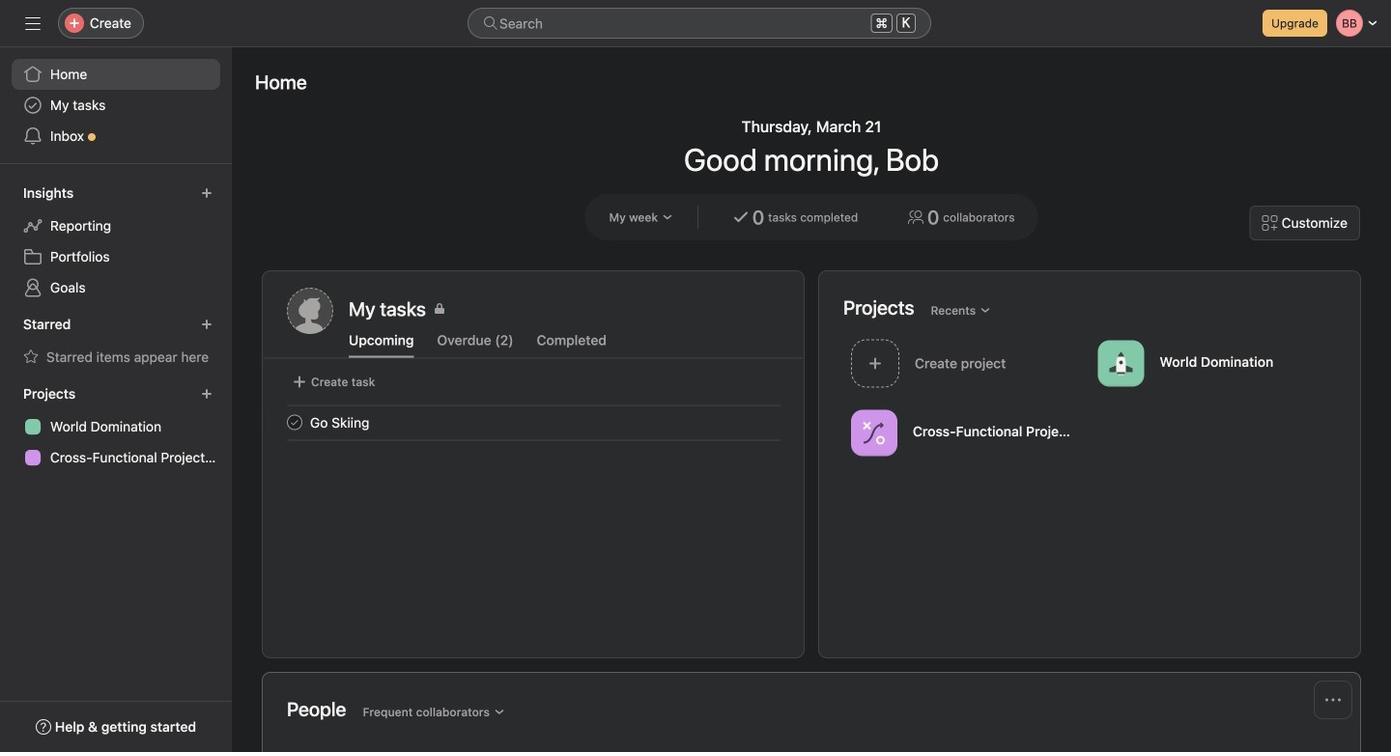 Task type: describe. For each thing, give the bounding box(es) containing it.
insights element
[[0, 176, 232, 307]]

hide sidebar image
[[25, 15, 41, 31]]

global element
[[0, 47, 232, 163]]

add profile photo image
[[287, 288, 333, 334]]

line_and_symbols image
[[863, 422, 886, 445]]

new project or portfolio image
[[201, 388, 213, 400]]

new insights image
[[201, 187, 213, 199]]

Mark complete checkbox
[[283, 411, 306, 434]]

Search tasks, projects, and more text field
[[468, 8, 932, 39]]



Task type: vqa. For each thing, say whether or not it's contained in the screenshot.
'Teams' element
no



Task type: locate. For each thing, give the bounding box(es) containing it.
mark complete image
[[283, 411, 306, 434]]

add items to starred image
[[201, 319, 213, 330]]

starred element
[[0, 307, 232, 377]]

list item
[[264, 405, 804, 440]]

projects element
[[0, 377, 232, 477]]

rocket image
[[1110, 352, 1133, 375]]

None field
[[468, 8, 932, 39]]



